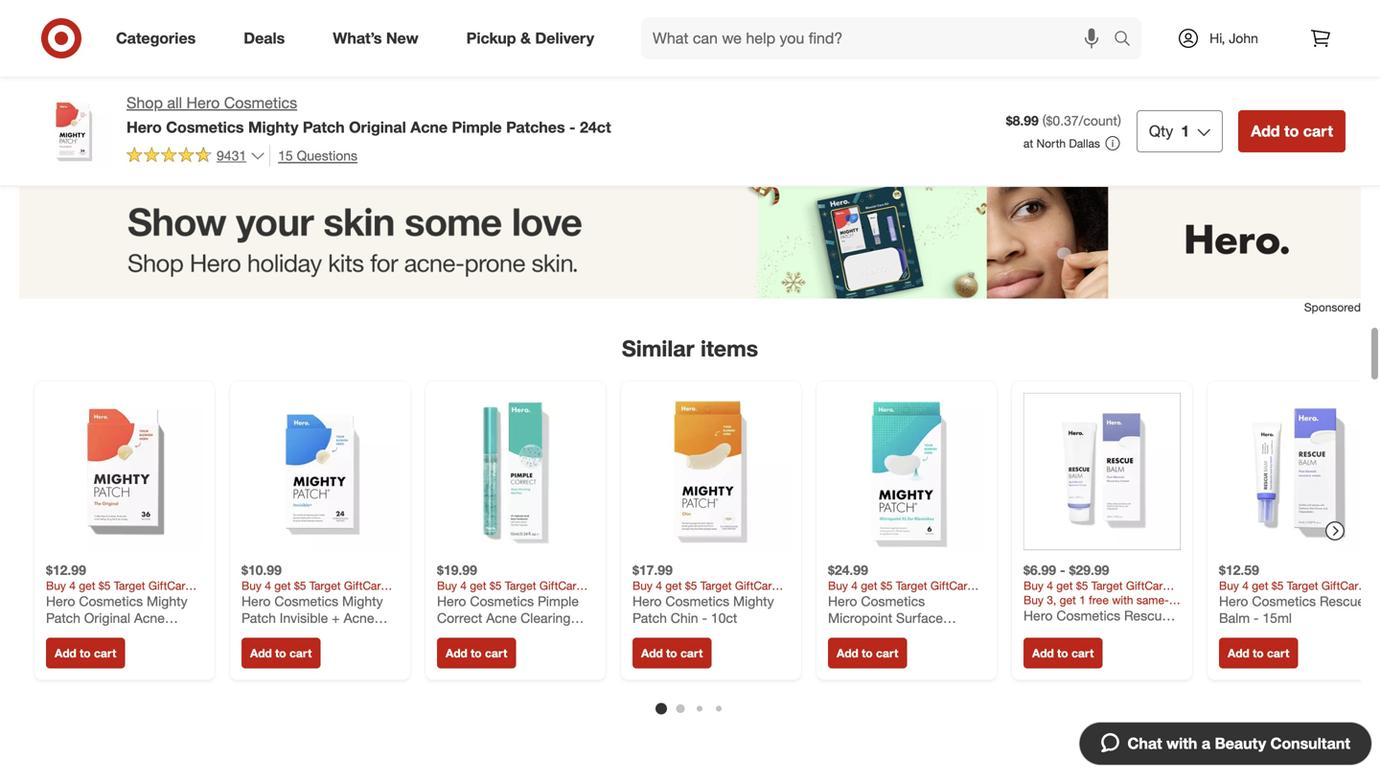 Task type: locate. For each thing, give the bounding box(es) containing it.
mighty inside hero cosmetics mighty patch chin - 10ct
[[733, 593, 774, 610]]

acne inside hero cosmetics mighty patch invisible + acne pimple patches - 24ct
[[344, 610, 374, 627]]

cosmetics for $12.99
[[79, 593, 143, 610]]

cosmetics
[[224, 93, 297, 112], [166, 118, 244, 136], [79, 593, 143, 610], [274, 593, 339, 610], [470, 593, 534, 610], [666, 593, 730, 610], [1252, 593, 1316, 610]]

hero cosmetics rescue balm - 15ml
[[1219, 593, 1365, 627]]

what's new link
[[317, 17, 443, 59]]

pimple down "$10.99"
[[242, 627, 283, 643]]

a inside button
[[346, 36, 355, 55]]

add down the $6.99
[[1032, 646, 1054, 661]]

pen
[[461, 627, 485, 643]]

cosmetics for $10.99
[[274, 593, 339, 610]]

pimple inside shop all hero cosmetics hero cosmetics mighty patch original acne pimple patches - 24ct
[[452, 118, 502, 136]]

original inside hero cosmetics mighty patch original acne pimple patches - 36ct
[[84, 610, 130, 627]]

$17.99
[[633, 562, 673, 579]]

- left 15ml
[[1254, 610, 1259, 627]]

rescue
[[1320, 593, 1365, 610]]

cosmetics down "$10.99"
[[274, 593, 339, 610]]

a
[[346, 36, 355, 55], [1202, 734, 1211, 753]]

acne
[[411, 118, 448, 136], [134, 610, 165, 627], [344, 610, 374, 627], [486, 610, 517, 627]]

add to cart for $12.59
[[1228, 646, 1290, 661]]

consultant
[[1271, 734, 1351, 753]]

) left ask on the top left of page
[[270, 36, 275, 55]]

hero inside hero cosmetics mighty patch chin - 10ct
[[633, 593, 662, 610]]

deals
[[244, 29, 285, 48]]

$6.99
[[1024, 562, 1057, 579]]

2 horizontal spatial patches
[[506, 118, 565, 136]]

cosmetics down $12.99
[[79, 593, 143, 610]]

patch inside hero cosmetics mighty patch invisible + acne pimple patches - 24ct
[[242, 610, 276, 627]]

sponsored
[[1305, 300, 1361, 315]]

original up "questions"
[[349, 118, 406, 136]]

hero cosmetics pimple correct acne clearing gel pen - 0.34 fl oz image
[[437, 393, 594, 550]]

all for shop
[[167, 93, 182, 112]]

hero down "$10.99"
[[242, 593, 271, 610]]

cosmetics up 0.34
[[470, 593, 534, 610]]

hero down 'shop'
[[127, 118, 162, 136]]

add to cart button for $19.99
[[437, 638, 516, 669]]

- right invisible
[[339, 627, 344, 643]]

- inside hero cosmetics pimple correct acne clearing gel pen - 0.34 fl oz
[[488, 627, 494, 643]]

qty
[[1149, 122, 1174, 140]]

add for $12.59
[[1228, 646, 1250, 661]]

1 horizontal spatial 24ct
[[580, 118, 611, 136]]

mighty inside shop all hero cosmetics hero cosmetics mighty patch original acne pimple patches - 24ct
[[248, 118, 299, 136]]

add down gel
[[446, 646, 468, 661]]

/count
[[1079, 112, 1118, 129]]

0 vertical spatial 24ct
[[580, 118, 611, 136]]

hero for $17.99
[[633, 593, 662, 610]]

patches
[[506, 118, 565, 136], [91, 627, 139, 643], [286, 627, 335, 643]]

24ct down delivery
[[580, 118, 611, 136]]

to for $12.99
[[80, 646, 91, 661]]

cosmetics for $12.59
[[1252, 593, 1316, 610]]

pimple up oz at the bottom of the page
[[538, 593, 579, 610]]

0 vertical spatial (
[[249, 36, 253, 55]]

pimple down $12.99
[[46, 627, 87, 643]]

cosmetics inside hero cosmetics pimple correct acne clearing gel pen - 0.34 fl oz
[[470, 593, 534, 610]]

add down the $24.99
[[837, 646, 859, 661]]

15 right questions
[[253, 36, 270, 55]]

0 horizontal spatial 24ct
[[348, 627, 374, 643]]

hero down $12.59
[[1219, 593, 1249, 610]]

hero
[[186, 93, 220, 112], [127, 118, 162, 136], [46, 593, 75, 610], [242, 593, 271, 610], [437, 593, 466, 610], [633, 593, 662, 610], [1219, 593, 1249, 610]]

(
[[249, 36, 253, 55], [1043, 112, 1046, 129]]

cart for $12.99
[[94, 646, 116, 661]]

add
[[1251, 122, 1280, 140], [55, 646, 76, 661], [250, 646, 272, 661], [446, 646, 468, 661], [641, 646, 663, 661], [837, 646, 859, 661], [1032, 646, 1054, 661], [1228, 646, 1250, 661]]

new
[[386, 29, 419, 48]]

$29.99
[[1069, 562, 1110, 579]]

1
[[1181, 122, 1190, 140]]

cosmetics right balm
[[1252, 593, 1316, 610]]

0 vertical spatial 15
[[253, 36, 270, 55]]

1 vertical spatial a
[[1202, 734, 1211, 753]]

0 horizontal spatial original
[[84, 610, 130, 627]]

add to cart
[[1251, 122, 1333, 140], [55, 646, 116, 661], [250, 646, 312, 661], [446, 646, 507, 661], [641, 646, 703, 661], [837, 646, 899, 661], [1032, 646, 1094, 661], [1228, 646, 1290, 661]]

cosmetics down $17.99
[[666, 593, 730, 610]]

hero cosmetics mighty patch chin - 10ct
[[633, 593, 774, 627]]

a right ask on the top left of page
[[346, 36, 355, 55]]

) left qty
[[1118, 112, 1122, 129]]

hero cosmetics mighty patch original acne pimple patches - 36ct
[[46, 593, 188, 643]]

24ct right + on the left bottom
[[348, 627, 374, 643]]

1 vertical spatial all
[[167, 93, 182, 112]]

-
[[569, 118, 576, 136], [1060, 562, 1066, 579], [702, 610, 707, 627], [1254, 610, 1259, 627], [143, 627, 148, 643], [339, 627, 344, 643], [488, 627, 494, 643]]

cosmetics inside hero cosmetics mighty patch invisible + acne pimple patches - 24ct
[[274, 593, 339, 610]]

1 horizontal spatial original
[[349, 118, 406, 136]]

patch up "questions"
[[303, 118, 345, 136]]

similar items region
[[19, 187, 1380, 781]]

1 vertical spatial )
[[1118, 112, 1122, 129]]

hero inside hero cosmetics pimple correct acne clearing gel pen - 0.34 fl oz
[[437, 593, 466, 610]]

to for $17.99
[[666, 646, 677, 661]]

$12.59
[[1219, 562, 1260, 579]]

add down hero cosmetics mighty patch original acne pimple patches - 36ct
[[55, 646, 76, 661]]

mighty
[[248, 118, 299, 136], [147, 593, 188, 610], [342, 593, 383, 610], [733, 593, 774, 610]]

questions
[[297, 147, 358, 164]]

0 vertical spatial all
[[159, 36, 174, 55]]

0 horizontal spatial 15
[[253, 36, 270, 55]]

- right the $6.99
[[1060, 562, 1066, 579]]

1 horizontal spatial )
[[1118, 112, 1122, 129]]

pimple inside hero cosmetics pimple correct acne clearing gel pen - 0.34 fl oz
[[538, 593, 579, 610]]

patch inside hero cosmetics mighty patch original acne pimple patches - 36ct
[[46, 610, 80, 627]]

add down balm
[[1228, 646, 1250, 661]]

cosmetics up 9431 link
[[166, 118, 244, 136]]

invisible
[[280, 610, 328, 627]]

1 horizontal spatial a
[[1202, 734, 1211, 753]]

add to cart button for $10.99
[[242, 638, 321, 669]]

add down hero cosmetics mighty patch invisible + acne pimple patches - 24ct in the left bottom of the page
[[250, 646, 272, 661]]

- left 10ct
[[702, 610, 707, 627]]

cart
[[1304, 122, 1333, 140], [94, 646, 116, 661], [289, 646, 312, 661], [485, 646, 507, 661], [681, 646, 703, 661], [876, 646, 899, 661], [1072, 646, 1094, 661], [1267, 646, 1290, 661]]

$8.99
[[1006, 112, 1039, 129]]

1 vertical spatial 15
[[278, 147, 293, 164]]

0 horizontal spatial )
[[270, 36, 275, 55]]

hero down $17.99
[[633, 593, 662, 610]]

to for $12.59
[[1253, 646, 1264, 661]]

to for $6.99 - $29.99
[[1057, 646, 1069, 661]]

- down delivery
[[569, 118, 576, 136]]

see
[[127, 36, 154, 55]]

24ct
[[580, 118, 611, 136], [348, 627, 374, 643]]

- inside hero cosmetics mighty patch invisible + acne pimple patches - 24ct
[[339, 627, 344, 643]]

original left 36ct
[[84, 610, 130, 627]]

mighty right + on the left bottom
[[342, 593, 383, 610]]

a right "with"
[[1202, 734, 1211, 753]]

0 vertical spatial a
[[346, 36, 355, 55]]

what's new
[[333, 29, 419, 48]]

10ct
[[711, 610, 737, 627]]

patch left chin
[[633, 610, 667, 627]]

ask a question
[[315, 36, 423, 55]]

1 vertical spatial 24ct
[[348, 627, 374, 643]]

)
[[270, 36, 275, 55], [1118, 112, 1122, 129]]

0 vertical spatial original
[[349, 118, 406, 136]]

9431
[[217, 147, 247, 164]]

patch inside hero cosmetics mighty patch chin - 10ct
[[633, 610, 667, 627]]

mighty up 15 questions link
[[248, 118, 299, 136]]

add to cart button for $12.99
[[46, 638, 125, 669]]

cosmetics inside the hero cosmetics rescue balm - 15ml
[[1252, 593, 1316, 610]]

$6.99 - $29.99 link
[[1024, 393, 1181, 624]]

mighty right chin
[[733, 593, 774, 610]]

cart for $10.99
[[289, 646, 312, 661]]

0 horizontal spatial a
[[346, 36, 355, 55]]

north
[[1037, 136, 1066, 150]]

- inside the hero cosmetics rescue balm - 15ml
[[1254, 610, 1259, 627]]

add to cart button for $17.99
[[633, 638, 712, 669]]

all right see
[[159, 36, 174, 55]]

pickup & delivery link
[[450, 17, 618, 59]]

add to cart for $12.99
[[55, 646, 116, 661]]

chin
[[671, 610, 698, 627]]

hero inside hero cosmetics mighty patch invisible + acne pimple patches - 24ct
[[242, 593, 271, 610]]

1 horizontal spatial patches
[[286, 627, 335, 643]]

to
[[1285, 122, 1299, 140], [80, 646, 91, 661], [275, 646, 286, 661], [471, 646, 482, 661], [666, 646, 677, 661], [862, 646, 873, 661], [1057, 646, 1069, 661], [1253, 646, 1264, 661]]

$19.99
[[437, 562, 477, 579]]

patch left invisible
[[242, 610, 276, 627]]

hero for $10.99
[[242, 593, 271, 610]]

0 vertical spatial )
[[270, 36, 275, 55]]

hero cosmetics mighty patch original acne pimple patches - 36ct image
[[46, 393, 203, 550]]

cosmetics inside hero cosmetics mighty patch original acne pimple patches - 36ct
[[79, 593, 143, 610]]

mighty inside hero cosmetics mighty patch invisible + acne pimple patches - 24ct
[[342, 593, 383, 610]]

patch for hero cosmetics mighty patch chin - 10ct
[[633, 610, 667, 627]]

pimple
[[452, 118, 502, 136], [538, 593, 579, 610], [46, 627, 87, 643], [242, 627, 283, 643]]

original
[[349, 118, 406, 136], [84, 610, 130, 627]]

hero inside the hero cosmetics rescue balm - 15ml
[[1219, 593, 1249, 610]]

mighty up 36ct
[[147, 593, 188, 610]]

fl
[[527, 627, 534, 643]]

chat with a beauty consultant button
[[1079, 722, 1373, 766]]

cosmetics for $17.99
[[666, 593, 730, 610]]

all right 'shop'
[[167, 93, 182, 112]]

- left 36ct
[[143, 627, 148, 643]]

( right $8.99 on the top
[[1043, 112, 1046, 129]]

hero down $19.99
[[437, 593, 466, 610]]

1 horizontal spatial (
[[1043, 112, 1046, 129]]

hero inside hero cosmetics mighty patch original acne pimple patches - 36ct
[[46, 593, 75, 610]]

pickup
[[467, 29, 516, 48]]

gel
[[437, 627, 458, 643]]

cart for $19.99
[[485, 646, 507, 661]]

pimple down pickup
[[452, 118, 502, 136]]

- right pen
[[488, 627, 494, 643]]

mighty inside hero cosmetics mighty patch original acne pimple patches - 36ct
[[147, 593, 188, 610]]

cosmetics inside hero cosmetics mighty patch chin - 10ct
[[666, 593, 730, 610]]

add for $10.99
[[250, 646, 272, 661]]

hero up 9431 link
[[186, 93, 220, 112]]

What can we help you find? suggestions appear below search field
[[641, 17, 1119, 59]]

all inside shop all hero cosmetics hero cosmetics mighty patch original acne pimple patches - 24ct
[[167, 93, 182, 112]]

hi, john
[[1210, 30, 1259, 46]]

cosmetics for $19.99
[[470, 593, 534, 610]]

ask a question button
[[302, 25, 435, 67]]

add for $17.99
[[641, 646, 663, 661]]

pimple inside hero cosmetics mighty patch invisible + acne pimple patches - 24ct
[[242, 627, 283, 643]]

categories
[[116, 29, 196, 48]]

15
[[253, 36, 270, 55], [278, 147, 293, 164]]

to for $24.99
[[862, 646, 873, 661]]

add down hero cosmetics mighty patch chin - 10ct
[[641, 646, 663, 661]]

delivery
[[535, 29, 594, 48]]

add to cart button for $24.99
[[828, 638, 907, 669]]

- inside hero cosmetics mighty patch original acne pimple patches - 36ct
[[143, 627, 148, 643]]

cart for $17.99
[[681, 646, 703, 661]]

( right questions
[[249, 36, 253, 55]]

patch
[[303, 118, 345, 136], [46, 610, 80, 627], [242, 610, 276, 627], [633, 610, 667, 627]]

advertisement region
[[19, 187, 1361, 299]]

$24.99
[[828, 562, 868, 579]]

similar items
[[622, 335, 758, 362]]

all
[[159, 36, 174, 55], [167, 93, 182, 112]]

patch down $12.99
[[46, 610, 80, 627]]

15 left "questions"
[[278, 147, 293, 164]]

0 horizontal spatial patches
[[91, 627, 139, 643]]

0 horizontal spatial (
[[249, 36, 253, 55]]

chat
[[1128, 734, 1163, 753]]

1 vertical spatial original
[[84, 610, 130, 627]]

hero down $12.99
[[46, 593, 75, 610]]



Task type: describe. For each thing, give the bounding box(es) containing it.
dallas
[[1069, 136, 1100, 150]]

add to cart button for $12.59
[[1219, 638, 1298, 669]]

pickup & delivery
[[467, 29, 594, 48]]

patch for hero cosmetics mighty patch invisible + acne pimple patches - 24ct
[[242, 610, 276, 627]]

patches inside hero cosmetics mighty patch original acne pimple patches - 36ct
[[91, 627, 139, 643]]

hero cosmetics rescue balm - 15ml image
[[1219, 393, 1377, 550]]

add to cart for $17.99
[[641, 646, 703, 661]]

image of hero cosmetics mighty patch original acne pimple patches - 24ct image
[[35, 92, 111, 169]]

acne inside hero cosmetics pimple correct acne clearing gel pen - 0.34 fl oz
[[486, 610, 517, 627]]

hero cosmetics mighty patch chin - 10ct image
[[633, 393, 790, 550]]

$12.99
[[46, 562, 86, 579]]

patch inside shop all hero cosmetics hero cosmetics mighty patch original acne pimple patches - 24ct
[[303, 118, 345, 136]]

to for $19.99
[[471, 646, 482, 661]]

add to cart for $6.99 - $29.99
[[1032, 646, 1094, 661]]

pimple inside hero cosmetics mighty patch original acne pimple patches - 36ct
[[46, 627, 87, 643]]

1 horizontal spatial 15
[[278, 147, 293, 164]]

add for $24.99
[[837, 646, 859, 661]]

shop all hero cosmetics hero cosmetics mighty patch original acne pimple patches - 24ct
[[127, 93, 611, 136]]

hero cosmetics mighty patch invisible + acne pimple patches - 24ct image
[[242, 393, 399, 550]]

acne inside hero cosmetics mighty patch original acne pimple patches - 36ct
[[134, 610, 165, 627]]

add to cart for $24.99
[[837, 646, 899, 661]]

add for $6.99 - $29.99
[[1032, 646, 1054, 661]]

$8.99 ( $0.37 /count )
[[1006, 112, 1122, 129]]

hero for $19.99
[[437, 593, 466, 610]]

questions
[[178, 36, 245, 55]]

add for $12.99
[[55, 646, 76, 661]]

24ct inside hero cosmetics mighty patch invisible + acne pimple patches - 24ct
[[348, 627, 374, 643]]

- inside hero cosmetics mighty patch chin - 10ct
[[702, 610, 707, 627]]

+
[[332, 610, 340, 627]]

ask
[[315, 36, 342, 55]]

cart for $6.99 - $29.99
[[1072, 646, 1094, 661]]

mighty for hero cosmetics mighty patch original acne pimple patches - 36ct
[[147, 593, 188, 610]]

shop
[[127, 93, 163, 112]]

with
[[1167, 734, 1198, 753]]

hero for $12.59
[[1219, 593, 1249, 610]]

clearing
[[521, 610, 571, 627]]

acne inside shop all hero cosmetics hero cosmetics mighty patch original acne pimple patches - 24ct
[[411, 118, 448, 136]]

john
[[1229, 30, 1259, 46]]

hero for $12.99
[[46, 593, 75, 610]]

categories link
[[100, 17, 220, 59]]

deals link
[[227, 17, 309, 59]]

$6.99 - $29.99
[[1024, 562, 1110, 579]]

correct
[[437, 610, 483, 627]]

9431 link
[[127, 145, 266, 168]]

add to cart for $10.99
[[250, 646, 312, 661]]

hi,
[[1210, 30, 1225, 46]]

qty 1
[[1149, 122, 1190, 140]]

a inside button
[[1202, 734, 1211, 753]]

$24.99 link
[[828, 393, 985, 627]]

add to cart button for $6.99 - $29.99
[[1024, 638, 1103, 669]]

all for see
[[159, 36, 174, 55]]

$0.37
[[1046, 112, 1079, 129]]

original inside shop all hero cosmetics hero cosmetics mighty patch original acne pimple patches - 24ct
[[349, 118, 406, 136]]

at north dallas
[[1024, 136, 1100, 150]]

add right 1
[[1251, 122, 1280, 140]]

beauty
[[1215, 734, 1267, 753]]

balm
[[1219, 610, 1250, 627]]

hero cosmetics rescue balm image
[[1024, 393, 1181, 550]]

15ml
[[1263, 610, 1292, 627]]

hero cosmetics mighty patch invisible + acne pimple patches - 24ct
[[242, 593, 383, 643]]

36ct
[[152, 627, 178, 643]]

search button
[[1105, 17, 1151, 63]]

see all questions ( 15 )
[[127, 36, 275, 55]]

hero cosmetics pimple correct acne clearing gel pen - 0.34 fl oz
[[437, 593, 579, 643]]

oz
[[538, 627, 552, 643]]

$10.99
[[242, 562, 282, 579]]

- inside shop all hero cosmetics hero cosmetics mighty patch original acne pimple patches - 24ct
[[569, 118, 576, 136]]

&
[[521, 29, 531, 48]]

15 questions link
[[270, 145, 358, 167]]

search
[[1105, 31, 1151, 49]]

24ct inside shop all hero cosmetics hero cosmetics mighty patch original acne pimple patches - 24ct
[[580, 118, 611, 136]]

hero cosmetics micropoint surface mighty patch for blemish - 6ct image
[[828, 393, 985, 550]]

question
[[359, 36, 423, 55]]

15 questions
[[278, 147, 358, 164]]

cosmetics up 9431
[[224, 93, 297, 112]]

cart for $12.59
[[1267, 646, 1290, 661]]

what's
[[333, 29, 382, 48]]

cart for $24.99
[[876, 646, 899, 661]]

add for $19.99
[[446, 646, 468, 661]]

patches inside shop all hero cosmetics hero cosmetics mighty patch original acne pimple patches - 24ct
[[506, 118, 565, 136]]

items
[[701, 335, 758, 362]]

mighty for hero cosmetics mighty patch chin - 10ct
[[733, 593, 774, 610]]

patches inside hero cosmetics mighty patch invisible + acne pimple patches - 24ct
[[286, 627, 335, 643]]

similar
[[622, 335, 695, 362]]

add to cart for $19.99
[[446, 646, 507, 661]]

0.34
[[497, 627, 523, 643]]

mighty for hero cosmetics mighty patch invisible + acne pimple patches - 24ct
[[342, 593, 383, 610]]

chat with a beauty consultant
[[1128, 734, 1351, 753]]

to for $10.99
[[275, 646, 286, 661]]

1 vertical spatial (
[[1043, 112, 1046, 129]]

at
[[1024, 136, 1034, 150]]

patch for hero cosmetics mighty patch original acne pimple patches - 36ct
[[46, 610, 80, 627]]



Task type: vqa. For each thing, say whether or not it's contained in the screenshot.
Cosmetics inside the Hero Cosmetics Mighty Patch Invisible + Acne Pimple Patches - 24ct
yes



